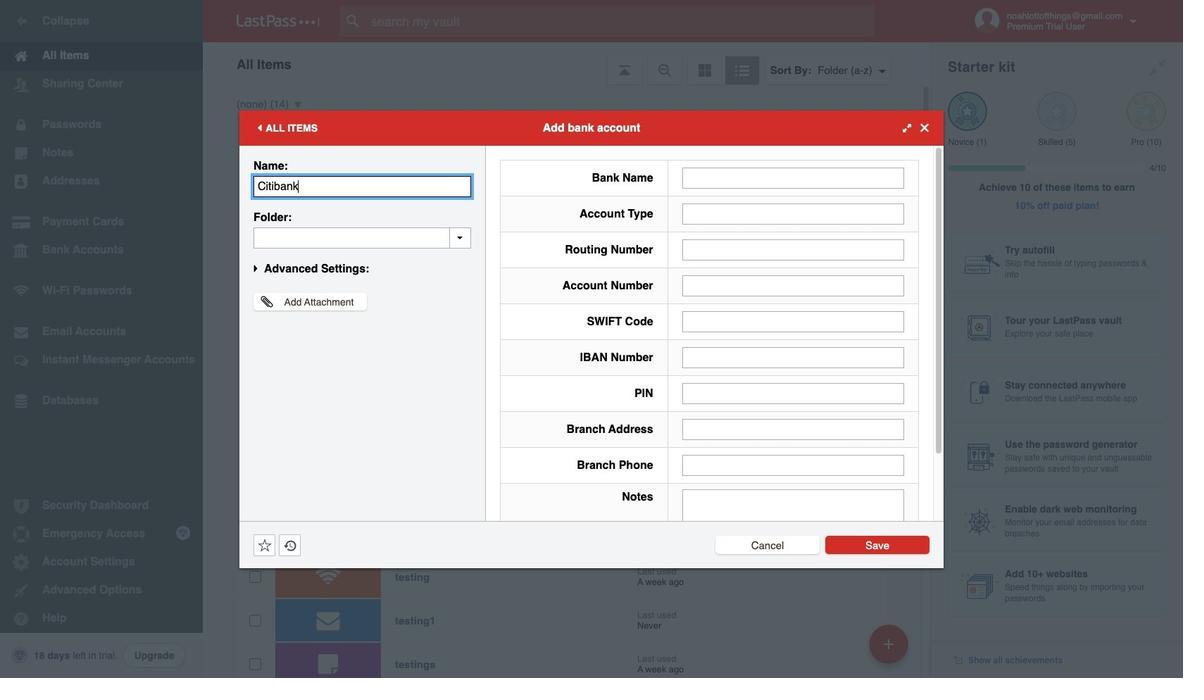 Task type: locate. For each thing, give the bounding box(es) containing it.
dialog
[[240, 110, 944, 586]]

new item image
[[884, 639, 894, 649]]

new item navigation
[[865, 621, 917, 679]]

search my vault text field
[[340, 6, 903, 37]]

None text field
[[682, 167, 905, 188], [682, 275, 905, 296], [682, 383, 905, 404], [682, 455, 905, 476], [682, 489, 905, 577], [682, 167, 905, 188], [682, 275, 905, 296], [682, 383, 905, 404], [682, 455, 905, 476], [682, 489, 905, 577]]

vault options navigation
[[203, 42, 932, 85]]

None text field
[[254, 176, 471, 197], [682, 203, 905, 224], [254, 227, 471, 248], [682, 239, 905, 260], [682, 311, 905, 332], [682, 347, 905, 368], [682, 419, 905, 440], [254, 176, 471, 197], [682, 203, 905, 224], [254, 227, 471, 248], [682, 239, 905, 260], [682, 311, 905, 332], [682, 347, 905, 368], [682, 419, 905, 440]]

lastpass image
[[237, 15, 320, 27]]



Task type: describe. For each thing, give the bounding box(es) containing it.
Search search field
[[340, 6, 903, 37]]

main navigation navigation
[[0, 0, 203, 679]]



